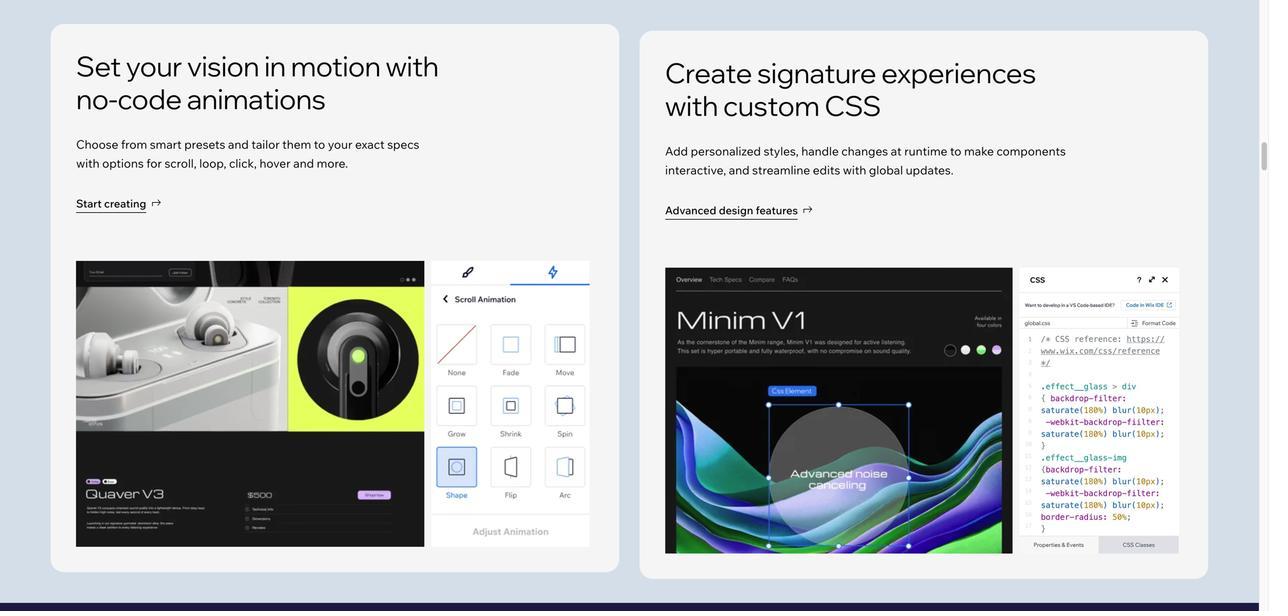 Task type: locate. For each thing, give the bounding box(es) containing it.
css
[[825, 88, 881, 123]]

a webpage built with wix studio with a custom css effect applied. the code adds a blur effect to the background of a circle. play video image
[[665, 268, 1013, 554]]

and up click,
[[228, 137, 249, 152]]

more.
[[317, 156, 348, 171]]

streamline
[[752, 163, 810, 178]]

1 horizontal spatial your
[[328, 137, 353, 152]]

components
[[997, 144, 1066, 159]]

code
[[118, 82, 182, 116]]

them
[[282, 137, 311, 152]]

hover
[[260, 156, 291, 171]]

add
[[665, 144, 688, 159]]

with inside create signature experiences with custom css
[[665, 88, 718, 123]]

your inside choose from smart presets and tailor them to your exact specs with options for scroll, loop, click, hover and more.
[[328, 137, 353, 152]]

your right set
[[126, 49, 182, 83]]

loop,
[[199, 156, 227, 171]]

to
[[314, 137, 325, 152], [950, 144, 962, 159]]

to inside add personalized styles, handle changes at runtime to make components interactive, and streamline edits with global updates.
[[950, 144, 962, 159]]

global
[[869, 163, 903, 178]]

0 horizontal spatial to
[[314, 137, 325, 152]]

signature
[[757, 55, 877, 90]]

vision
[[187, 49, 259, 83]]

runtime
[[905, 144, 948, 159]]

to right them
[[314, 137, 325, 152]]

1 vertical spatial your
[[328, 137, 353, 152]]

2 horizontal spatial and
[[729, 163, 750, 178]]

updates.
[[906, 163, 954, 178]]

to left make on the right top
[[950, 144, 962, 159]]

with inside set your vision in motion with no-code animations
[[386, 49, 439, 83]]

to for css
[[950, 144, 962, 159]]

start creating link
[[76, 193, 161, 214]]

your
[[126, 49, 182, 83], [328, 137, 353, 152]]

choose from smart presets and tailor them to your exact specs with options for scroll, loop, click, hover and more.
[[76, 137, 420, 171]]

your up 'more.'
[[328, 137, 353, 152]]

from
[[121, 137, 147, 152]]

your inside set your vision in motion with no-code animations
[[126, 49, 182, 83]]

specs
[[387, 137, 420, 152]]

no-
[[76, 82, 118, 116]]

make
[[964, 144, 994, 159]]

and inside add personalized styles, handle changes at runtime to make components interactive, and streamline edits with global updates.
[[729, 163, 750, 178]]

tailor
[[252, 137, 280, 152]]

creating
[[104, 197, 146, 210]]

interactive,
[[665, 163, 726, 178]]

0 horizontal spatial your
[[126, 49, 182, 83]]

design
[[719, 204, 754, 217]]

to inside choose from smart presets and tailor them to your exact specs with options for scroll, loop, click, hover and more.
[[314, 137, 325, 152]]

0 vertical spatial your
[[126, 49, 182, 83]]

motion
[[291, 49, 381, 83]]

and
[[228, 137, 249, 152], [293, 156, 314, 171], [729, 163, 750, 178]]

and down them
[[293, 156, 314, 171]]

and down personalized
[[729, 163, 750, 178]]

1 horizontal spatial to
[[950, 144, 962, 159]]

an online store selling earphones that showcases multiple no-code interactions and animations. element
[[76, 261, 425, 547]]

styles,
[[764, 144, 799, 159]]

personalized
[[691, 144, 761, 159]]

with
[[386, 49, 439, 83], [665, 88, 718, 123], [76, 156, 100, 171], [843, 163, 867, 178]]

with inside choose from smart presets and tailor them to your exact specs with options for scroll, loop, click, hover and more.
[[76, 156, 100, 171]]



Task type: describe. For each thing, give the bounding box(es) containing it.
advanced
[[665, 204, 717, 217]]

set your vision in motion with no-code animations
[[76, 49, 439, 116]]

1 horizontal spatial and
[[293, 156, 314, 171]]

with inside add personalized styles, handle changes at runtime to make components interactive, and streamline edits with global updates.
[[843, 163, 867, 178]]

create
[[665, 55, 752, 90]]

animations
[[187, 82, 326, 116]]

start creating
[[76, 197, 146, 210]]

scroll,
[[165, 156, 197, 171]]

edits
[[813, 163, 841, 178]]

changes
[[842, 144, 888, 159]]

0 horizontal spatial and
[[228, 137, 249, 152]]

for
[[146, 156, 162, 171]]

experiences
[[882, 55, 1036, 90]]

at
[[891, 144, 902, 159]]

choose
[[76, 137, 118, 152]]

start
[[76, 197, 102, 210]]

exact
[[355, 137, 385, 152]]

set
[[76, 49, 121, 83]]

handle
[[802, 144, 839, 159]]

smart
[[150, 137, 182, 152]]

advanced design features
[[665, 204, 798, 217]]

features
[[756, 204, 798, 217]]

click,
[[229, 156, 257, 171]]

add personalized styles, handle changes at runtime to make components interactive, and streamline edits with global updates.
[[665, 144, 1066, 178]]

advanced design features link
[[665, 200, 813, 221]]

to for with
[[314, 137, 325, 152]]

custom
[[723, 88, 820, 123]]

create signature experiences with custom css
[[665, 55, 1036, 123]]

options
[[102, 156, 144, 171]]

in
[[264, 49, 286, 83]]

presets
[[184, 137, 225, 152]]



Task type: vqa. For each thing, say whether or not it's contained in the screenshot.
click,
yes



